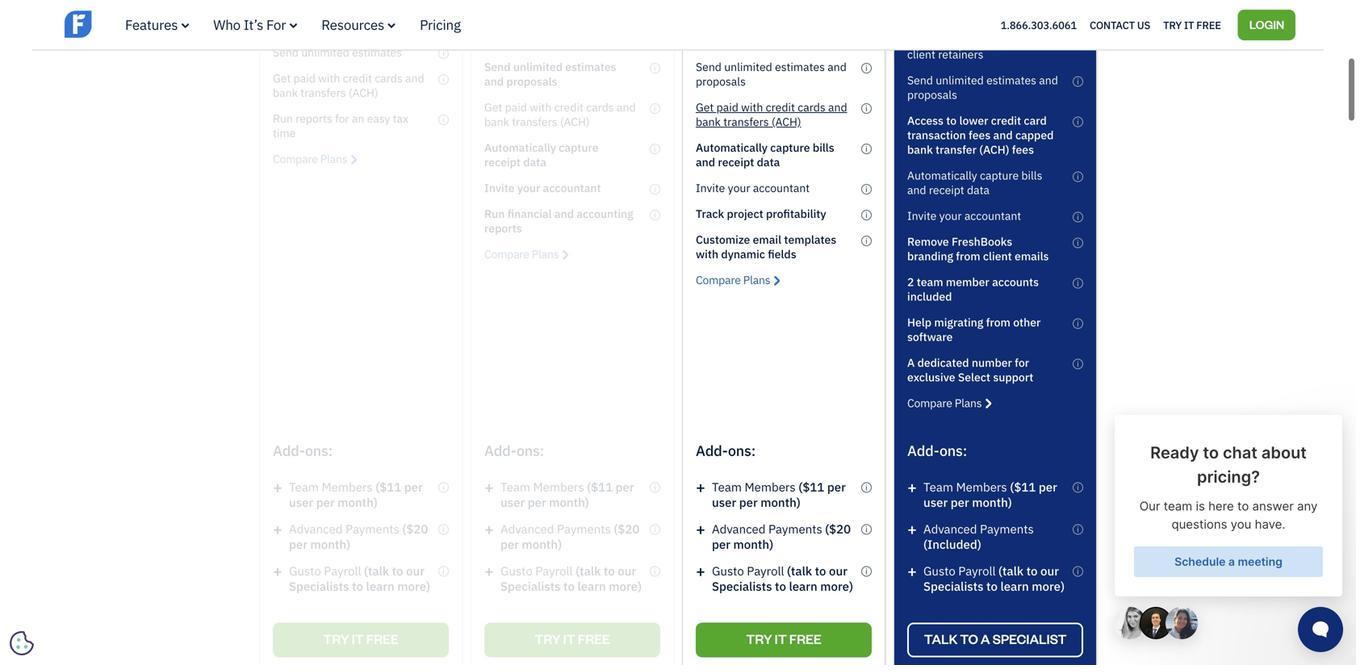 Task type: describe. For each thing, give the bounding box(es) containing it.
invoices inside set up recurring invoices and client retainers
[[991, 32, 1033, 47]]

(talk for + advanced payments
[[787, 563, 813, 579]]

a dedicated number for exclusive select support
[[908, 355, 1034, 385]]

retainers
[[939, 47, 984, 62]]

set
[[908, 32, 925, 47]]

(ach) inside access to lower credit card transaction fees and capped bank transfer (ach) fees
[[980, 142, 1010, 157]]

project
[[727, 206, 764, 221]]

to left a
[[961, 631, 979, 648]]

free for try it free
[[790, 631, 822, 648]]

talk to a specialist
[[925, 631, 1067, 648]]

learn for + advanced payments
[[789, 579, 818, 594]]

remove freshbooks branding from client emails
[[908, 234, 1050, 264]]

team for + advanced payments (included)
[[924, 479, 954, 495]]

pricing link
[[420, 16, 461, 34]]

+ advanced payments
[[696, 519, 823, 540]]

an
[[1044, 0, 1056, 7]]

client inside set up recurring invoices and client retainers
[[908, 47, 936, 62]]

dynamic
[[722, 247, 766, 262]]

emails
[[1015, 249, 1050, 264]]

lower
[[960, 113, 989, 128]]

member
[[946, 275, 990, 289]]

1 horizontal spatial receipt
[[930, 182, 965, 197]]

support
[[994, 370, 1034, 385]]

+ team members for + advanced payments
[[696, 477, 799, 498]]

paid
[[717, 100, 739, 115]]

+ gusto payroll for + advanced payments
[[696, 561, 785, 582]]

try for try it free
[[747, 631, 773, 648]]

2 team member accounts included
[[908, 275, 1040, 304]]

payroll for + advanced payments
[[747, 563, 785, 579]]

user for + advanced payments
[[712, 495, 737, 510]]

free for try it free
[[1197, 18, 1222, 32]]

get paid with credit cards and bank transfers (ach)
[[696, 100, 848, 129]]

unlimited up recurring
[[936, 0, 984, 7]]

($11 per user per month) for + advanced payments (included)
[[924, 479, 1058, 510]]

(talk to our specialists to learn more) for + advanced payments
[[712, 563, 854, 594]]

1.866.303.6061
[[1001, 18, 1077, 32]]

migrating
[[935, 315, 984, 330]]

freshbooks
[[952, 234, 1013, 249]]

1 horizontal spatial estimates
[[987, 73, 1037, 88]]

compare for from
[[908, 396, 953, 411]]

1 horizontal spatial automatically
[[908, 168, 978, 183]]

0 vertical spatial invite
[[696, 180, 726, 195]]

0 horizontal spatial estimates
[[775, 59, 825, 74]]

select
[[959, 370, 991, 385]]

try for try it free
[[1164, 18, 1182, 32]]

0 vertical spatial accountant
[[753, 180, 810, 195]]

customize email templates with dynamic fields
[[696, 232, 837, 262]]

transfer
[[936, 142, 977, 157]]

transaction
[[908, 128, 967, 142]]

bank inside get paid with credit cards and bank transfers (ach)
[[696, 114, 721, 129]]

recurring
[[943, 32, 989, 47]]

advanced for + advanced payments
[[712, 521, 766, 537]]

0 horizontal spatial data
[[757, 155, 781, 169]]

included
[[908, 289, 953, 304]]

freshbooks logo image
[[65, 9, 190, 39]]

help
[[908, 315, 932, 330]]

members for + advanced payments (included)
[[957, 479, 1008, 495]]

help migrating from other software
[[908, 315, 1041, 344]]

resources
[[322, 16, 385, 34]]

plans for dynamic
[[744, 272, 771, 287]]

credit for capped
[[992, 113, 1022, 128]]

pricing
[[420, 16, 461, 34]]

to inside access to lower credit card transaction fees and capped bank transfer (ach) fees
[[947, 113, 957, 128]]

add-ons: for + advanced payments (included)
[[908, 441, 968, 460]]

(talk for + advanced payments (included)
[[999, 563, 1024, 579]]

1 horizontal spatial accountant
[[965, 208, 1022, 223]]

0 vertical spatial your
[[728, 180, 751, 195]]

and inside get paid with credit cards and bank transfers (ach)
[[829, 100, 848, 115]]

add- for + advanced payments (included)
[[908, 441, 940, 460]]

more) for + advanced payments
[[821, 579, 854, 594]]

number inside a dedicated number for exclusive select support
[[972, 355, 1013, 370]]

ons: for + advanced payments
[[728, 441, 756, 460]]

(talk to our specialists to learn more) for + advanced payments (included)
[[924, 563, 1065, 594]]

0 horizontal spatial automatically
[[696, 140, 768, 155]]

($20 per month)
[[712, 521, 851, 552]]

up
[[927, 32, 940, 47]]

capped
[[1016, 128, 1054, 142]]

for
[[1015, 355, 1030, 370]]

1 horizontal spatial send unlimited estimates and proposals
[[908, 73, 1059, 102]]

team
[[917, 275, 944, 289]]

resources link
[[322, 16, 396, 34]]

ons: for + advanced payments (included)
[[940, 441, 968, 460]]

team for + advanced payments
[[712, 479, 742, 495]]

contact us link
[[1090, 14, 1151, 35]]

with inside customize email templates with dynamic fields
[[696, 247, 719, 262]]

track
[[696, 206, 725, 221]]

($20
[[826, 521, 851, 537]]

gusto for + advanced payments (included)
[[924, 563, 956, 579]]

send unlimited invoices to an unlimited number of clients link
[[908, 0, 1084, 21]]

credit for (ach)
[[766, 100, 795, 115]]

0 vertical spatial invite your accountant
[[696, 180, 810, 195]]

from inside help migrating from other software
[[987, 315, 1011, 330]]

0 horizontal spatial automatically capture bills and receipt data
[[696, 140, 835, 169]]

dedicated
[[918, 355, 970, 370]]

exclusive
[[908, 370, 956, 385]]

add- for + advanced payments
[[696, 441, 728, 460]]

to down ($20
[[815, 563, 827, 579]]

who
[[213, 16, 241, 34]]

advanced for + advanced payments (included)
[[924, 521, 978, 537]]

to up specialist
[[1027, 563, 1038, 579]]

bank inside access to lower credit card transaction fees and capped bank transfer (ach) fees
[[908, 142, 933, 157]]

it's
[[244, 16, 263, 34]]

contact us
[[1090, 18, 1151, 32]]

try it free link
[[696, 623, 872, 658]]

1 vertical spatial invite your accountant
[[908, 208, 1022, 223]]

month) inside ($20 per month)
[[734, 537, 774, 552]]

track project profitability
[[696, 206, 827, 221]]

0 horizontal spatial receipt
[[718, 155, 755, 169]]

user for + advanced payments (included)
[[924, 495, 948, 510]]

0 horizontal spatial bills
[[813, 140, 835, 155]]

unlimited down retainers
[[936, 73, 984, 88]]

contact
[[1090, 18, 1136, 32]]

features
[[125, 16, 178, 34]]

a
[[908, 355, 915, 370]]

+ advanced payments (included)
[[908, 519, 1034, 552]]

software
[[908, 329, 953, 344]]

talk to a specialist link
[[908, 623, 1084, 658]]

login
[[1250, 16, 1285, 32]]

access to lower credit card transaction fees and capped bank transfer (ach) fees
[[908, 113, 1054, 157]]

and inside set up recurring invoices and client retainers
[[1035, 32, 1054, 47]]

try it free
[[1164, 18, 1222, 32]]

clients
[[1014, 6, 1047, 21]]

compare plans for from
[[908, 396, 982, 411]]



Task type: locate. For each thing, give the bounding box(es) containing it.
1 ($11 per user per month) from the left
[[712, 479, 846, 510]]

user up (included)
[[924, 495, 948, 510]]

capture down get paid with credit cards and bank transfers (ach)
[[771, 140, 811, 155]]

(talk to our specialists to learn more)
[[712, 563, 854, 594], [924, 563, 1065, 594]]

1 horizontal spatial from
[[987, 315, 1011, 330]]

members
[[745, 479, 796, 495], [957, 479, 1008, 495]]

0 horizontal spatial from
[[957, 249, 981, 264]]

invoices inside send unlimited invoices to an unlimited number of clients
[[987, 0, 1028, 7]]

+ gusto payroll down + advanced payments
[[696, 561, 785, 582]]

email
[[753, 232, 782, 247]]

number left for
[[972, 355, 1013, 370]]

send inside send unlimited invoices to an unlimited number of clients
[[908, 0, 934, 7]]

to up talk to a specialist
[[987, 579, 998, 594]]

access
[[908, 113, 944, 128]]

1 + team members from the left
[[696, 477, 799, 498]]

send up set
[[908, 0, 934, 7]]

user
[[712, 495, 737, 510], [924, 495, 948, 510]]

0 horizontal spatial payments
[[769, 521, 823, 537]]

specialists for + advanced payments
[[712, 579, 773, 594]]

0 horizontal spatial more)
[[821, 579, 854, 594]]

bills down cards
[[813, 140, 835, 155]]

(talk down + advanced payments (included)
[[999, 563, 1024, 579]]

1 + gusto payroll from the left
[[696, 561, 785, 582]]

1 vertical spatial number
[[972, 355, 1013, 370]]

1 horizontal spatial ons:
[[940, 441, 968, 460]]

and inside access to lower credit card transaction fees and capped bank transfer (ach) fees
[[994, 128, 1013, 142]]

our for + advanced payments
[[830, 563, 848, 579]]

1 gusto from the left
[[712, 563, 744, 579]]

1 horizontal spatial (ach)
[[980, 142, 1010, 157]]

receipt
[[718, 155, 755, 169], [930, 182, 965, 197]]

1 horizontal spatial with
[[742, 100, 763, 115]]

0 vertical spatial bills
[[813, 140, 835, 155]]

1 learn from the left
[[789, 579, 818, 594]]

0 horizontal spatial (talk
[[787, 563, 813, 579]]

($11 per user per month) for + advanced payments
[[712, 479, 846, 510]]

1 payroll from the left
[[747, 563, 785, 579]]

invite your accountant up freshbooks
[[908, 208, 1022, 223]]

plans down dynamic
[[744, 272, 771, 287]]

to inside send unlimited invoices to an unlimited number of clients
[[1031, 0, 1041, 7]]

0 horizontal spatial ($11
[[799, 479, 825, 495]]

1 vertical spatial invoices
[[991, 32, 1033, 47]]

accountant
[[753, 180, 810, 195], [965, 208, 1022, 223]]

2 advanced from the left
[[924, 521, 978, 537]]

remove
[[908, 234, 950, 249]]

invoices up the 1.866.303.6061 in the top of the page
[[987, 0, 1028, 7]]

0 horizontal spatial fees
[[969, 128, 991, 142]]

more)
[[821, 579, 854, 594], [1032, 579, 1065, 594]]

($11 per user per month) up + advanced payments (included)
[[924, 479, 1058, 510]]

from up the "member"
[[957, 249, 981, 264]]

payments inside + advanced payments (included)
[[981, 521, 1034, 537]]

2 payroll from the left
[[959, 563, 996, 579]]

credit inside access to lower credit card transaction fees and capped bank transfer (ach) fees
[[992, 113, 1022, 128]]

receipt down transfers
[[718, 155, 755, 169]]

0 horizontal spatial proposals
[[696, 74, 746, 89]]

members up + advanced payments (included)
[[957, 479, 1008, 495]]

payroll for + advanced payments (included)
[[959, 563, 996, 579]]

to down ($20 per month)
[[775, 579, 787, 594]]

($11 for + advanced payments (included)
[[1011, 479, 1037, 495]]

send up get
[[696, 59, 722, 74]]

1 horizontal spatial automatically capture bills and receipt data
[[908, 168, 1043, 197]]

with inside get paid with credit cards and bank transfers (ach)
[[742, 100, 763, 115]]

set up recurring invoices and client retainers
[[908, 32, 1054, 62]]

accounts
[[993, 275, 1040, 289]]

+ team members up + advanced payments (included)
[[908, 477, 1011, 498]]

team up + advanced payments (included)
[[924, 479, 954, 495]]

compare plans for with
[[696, 272, 771, 287]]

1 horizontal spatial invite
[[908, 208, 937, 223]]

0 vertical spatial number
[[959, 6, 998, 21]]

1 add-ons: from the left
[[696, 441, 756, 460]]

compare plans link down dynamic
[[696, 272, 781, 287]]

(talk to our specialists to learn more) down ($20 per month)
[[712, 563, 854, 594]]

invite up "remove"
[[908, 208, 937, 223]]

1 horizontal spatial members
[[957, 479, 1008, 495]]

1 vertical spatial compare
[[908, 396, 953, 411]]

1 horizontal spatial try
[[1164, 18, 1182, 32]]

2 (talk to our specialists to learn more) from the left
[[924, 563, 1065, 594]]

1 horizontal spatial bills
[[1022, 168, 1043, 183]]

compare plans link
[[696, 272, 781, 287], [908, 396, 992, 411]]

invoices down of
[[991, 32, 1033, 47]]

send down set
[[908, 73, 934, 88]]

client up accounts
[[984, 249, 1013, 264]]

1 horizontal spatial data
[[968, 182, 990, 197]]

0 horizontal spatial advanced
[[712, 521, 766, 537]]

free inside try it free link
[[790, 631, 822, 648]]

accountant up freshbooks
[[965, 208, 1022, 223]]

client left retainers
[[908, 47, 936, 62]]

0 horizontal spatial client
[[908, 47, 936, 62]]

0 horizontal spatial accountant
[[753, 180, 810, 195]]

gusto for + advanced payments
[[712, 563, 744, 579]]

1 horizontal spatial payroll
[[959, 563, 996, 579]]

1 vertical spatial invite
[[908, 208, 937, 223]]

automatically down 'transfer'
[[908, 168, 978, 183]]

proposals up access at the top of the page
[[908, 87, 958, 102]]

gusto down + advanced payments
[[712, 563, 744, 579]]

($11 up + advanced payments (included)
[[1011, 479, 1037, 495]]

0 horizontal spatial free
[[790, 631, 822, 648]]

plans down "select"
[[955, 396, 982, 411]]

client inside 'remove freshbooks branding from client emails'
[[984, 249, 1013, 264]]

specialists down + advanced payments
[[712, 579, 773, 594]]

credit inside get paid with credit cards and bank transfers (ach)
[[766, 100, 795, 115]]

branding
[[908, 249, 954, 264]]

specialists for + advanced payments (included)
[[924, 579, 984, 594]]

your up project
[[728, 180, 751, 195]]

compare down exclusive
[[908, 396, 953, 411]]

0 vertical spatial (ach)
[[772, 114, 802, 129]]

send unlimited estimates and proposals
[[696, 59, 847, 89], [908, 73, 1059, 102]]

who it's for
[[213, 16, 286, 34]]

to left the "an"
[[1031, 0, 1041, 7]]

0 vertical spatial bank
[[696, 114, 721, 129]]

0 horizontal spatial compare
[[696, 272, 741, 287]]

(talk down ($20 per month)
[[787, 563, 813, 579]]

us
[[1138, 18, 1151, 32]]

with
[[742, 100, 763, 115], [696, 247, 719, 262]]

who it's for link
[[213, 16, 297, 34]]

number
[[959, 6, 998, 21], [972, 355, 1013, 370]]

1 team from the left
[[712, 479, 742, 495]]

learn for + advanced payments (included)
[[1001, 579, 1030, 594]]

automatically capture bills and receipt data down transfers
[[696, 140, 835, 169]]

from
[[957, 249, 981, 264], [987, 315, 1011, 330]]

more) up specialist
[[1032, 579, 1065, 594]]

2 learn from the left
[[1001, 579, 1030, 594]]

automatically capture bills and receipt data
[[696, 140, 835, 169], [908, 168, 1043, 197]]

(talk to our specialists to learn more) down + advanced payments (included)
[[924, 563, 1065, 594]]

bank down access at the top of the page
[[908, 142, 933, 157]]

2 add- from the left
[[908, 441, 940, 460]]

unlimited up paid
[[725, 59, 773, 74]]

0 horizontal spatial + team members
[[696, 477, 799, 498]]

(ach) down lower
[[980, 142, 1010, 157]]

1 horizontal spatial ($11
[[1011, 479, 1037, 495]]

0 vertical spatial try
[[1164, 18, 1182, 32]]

features link
[[125, 16, 189, 34]]

add-ons: for + advanced payments
[[696, 441, 756, 460]]

with right paid
[[742, 100, 763, 115]]

payroll down + advanced payments (included)
[[959, 563, 996, 579]]

unlimited up up
[[908, 6, 956, 21]]

gusto down (included)
[[924, 563, 956, 579]]

send unlimited estimates and proposals up get paid with credit cards and bank transfers (ach)
[[696, 59, 847, 89]]

0 vertical spatial data
[[757, 155, 781, 169]]

1.866.303.6061 link
[[1001, 18, 1077, 32]]

($11 per user per month) up + advanced payments
[[712, 479, 846, 510]]

1 ($11 from the left
[[799, 479, 825, 495]]

($11 up ($20 per month)
[[799, 479, 825, 495]]

0 horizontal spatial bank
[[696, 114, 721, 129]]

team up + advanced payments
[[712, 479, 742, 495]]

1 (talk from the left
[[787, 563, 813, 579]]

0 horizontal spatial invite your accountant
[[696, 180, 810, 195]]

0 horizontal spatial send unlimited estimates and proposals
[[696, 59, 847, 89]]

2 ons: from the left
[[940, 441, 968, 460]]

1 horizontal spatial specialists
[[924, 579, 984, 594]]

fields
[[768, 247, 797, 262]]

profitability
[[766, 206, 827, 221]]

our
[[830, 563, 848, 579], [1041, 563, 1060, 579]]

0 horizontal spatial with
[[696, 247, 719, 262]]

($11 for + advanced payments
[[799, 479, 825, 495]]

0 vertical spatial compare plans
[[696, 272, 771, 287]]

ons: down "select"
[[940, 441, 968, 460]]

0 vertical spatial with
[[742, 100, 763, 115]]

compare plans link for from
[[908, 396, 992, 411]]

advanced inside + advanced payments
[[712, 521, 766, 537]]

a
[[981, 631, 991, 648]]

compare for with
[[696, 272, 741, 287]]

our down ($20
[[830, 563, 848, 579]]

capture down access to lower credit card transaction fees and capped bank transfer (ach) fees
[[980, 168, 1019, 183]]

it
[[775, 631, 787, 648]]

bills down capped
[[1022, 168, 1043, 183]]

estimates
[[775, 59, 825, 74], [987, 73, 1037, 88]]

try it free link
[[1164, 14, 1222, 35]]

(ach) inside get paid with credit cards and bank transfers (ach)
[[772, 114, 802, 129]]

bills
[[813, 140, 835, 155], [1022, 168, 1043, 183]]

login link
[[1239, 9, 1296, 40]]

1 ons: from the left
[[728, 441, 756, 460]]

0 horizontal spatial learn
[[789, 579, 818, 594]]

(ach) right transfers
[[772, 114, 802, 129]]

+ team members
[[696, 477, 799, 498], [908, 477, 1011, 498]]

plans
[[744, 272, 771, 287], [955, 396, 982, 411]]

2 ($11 per user per month) from the left
[[924, 479, 1058, 510]]

learn
[[789, 579, 818, 594], [1001, 579, 1030, 594]]

1 horizontal spatial bank
[[908, 142, 933, 157]]

0 horizontal spatial user
[[712, 495, 737, 510]]

1 horizontal spatial compare plans link
[[908, 396, 992, 411]]

1 vertical spatial automatically
[[908, 168, 978, 183]]

compare plans
[[696, 272, 771, 287], [908, 396, 982, 411]]

1 members from the left
[[745, 479, 796, 495]]

0 horizontal spatial gusto
[[712, 563, 744, 579]]

1 vertical spatial receipt
[[930, 182, 965, 197]]

2 (talk from the left
[[999, 563, 1024, 579]]

payments for + advanced payments (included)
[[981, 521, 1034, 537]]

talk
[[925, 631, 958, 648]]

1 vertical spatial with
[[696, 247, 719, 262]]

month) for + advanced payments (included)
[[973, 495, 1013, 510]]

2 + team members from the left
[[908, 477, 1011, 498]]

advanced inside + advanced payments (included)
[[924, 521, 978, 537]]

to
[[1031, 0, 1041, 7], [947, 113, 957, 128], [815, 563, 827, 579], [1027, 563, 1038, 579], [775, 579, 787, 594], [987, 579, 998, 594], [961, 631, 979, 648]]

from left other
[[987, 315, 1011, 330]]

your
[[728, 180, 751, 195], [940, 208, 962, 223]]

bank left transfers
[[696, 114, 721, 129]]

0 horizontal spatial (ach)
[[772, 114, 802, 129]]

data down transfers
[[757, 155, 781, 169]]

1 horizontal spatial + team members
[[908, 477, 1011, 498]]

for
[[267, 16, 286, 34]]

from inside 'remove freshbooks branding from client emails'
[[957, 249, 981, 264]]

fees down card
[[1013, 142, 1035, 157]]

cookie preferences image
[[10, 632, 34, 656]]

client
[[908, 47, 936, 62], [984, 249, 1013, 264]]

plans for client
[[955, 396, 982, 411]]

0 horizontal spatial specialists
[[712, 579, 773, 594]]

invite your accountant up project
[[696, 180, 810, 195]]

($11 per user per month)
[[712, 479, 846, 510], [924, 479, 1058, 510]]

free inside try it free link
[[1197, 18, 1222, 32]]

1 horizontal spatial ($11 per user per month)
[[924, 479, 1058, 510]]

1 horizontal spatial compare
[[908, 396, 953, 411]]

capture
[[771, 140, 811, 155], [980, 168, 1019, 183]]

send unlimited invoices to an unlimited number of clients
[[908, 0, 1056, 21]]

payments inside + advanced payments
[[769, 521, 823, 537]]

1 horizontal spatial user
[[924, 495, 948, 510]]

1 vertical spatial data
[[968, 182, 990, 197]]

1 horizontal spatial compare plans
[[908, 396, 982, 411]]

2 add-ons: from the left
[[908, 441, 968, 460]]

cookie consent banner dialog
[[12, 467, 254, 653]]

1 more) from the left
[[821, 579, 854, 594]]

1 vertical spatial free
[[790, 631, 822, 648]]

2 specialists from the left
[[924, 579, 984, 594]]

compare plans link down exclusive
[[908, 396, 992, 411]]

payroll down ($20 per month)
[[747, 563, 785, 579]]

compare
[[696, 272, 741, 287], [908, 396, 953, 411]]

1 payments from the left
[[769, 521, 823, 537]]

+ gusto payroll for + advanced payments (included)
[[908, 561, 996, 582]]

to left lower
[[947, 113, 957, 128]]

1 horizontal spatial add-
[[908, 441, 940, 460]]

fees right transaction
[[969, 128, 991, 142]]

more) for + advanced payments (included)
[[1032, 579, 1065, 594]]

0 horizontal spatial our
[[830, 563, 848, 579]]

our for + advanced payments (included)
[[1041, 563, 1060, 579]]

try it free
[[747, 631, 822, 648]]

0 vertical spatial plans
[[744, 272, 771, 287]]

1 horizontal spatial (talk to our specialists to learn more)
[[924, 563, 1065, 594]]

credit
[[766, 100, 795, 115], [992, 113, 1022, 128]]

2
[[908, 275, 915, 289]]

your up "remove"
[[940, 208, 962, 223]]

0 horizontal spatial team
[[712, 479, 742, 495]]

1 horizontal spatial client
[[984, 249, 1013, 264]]

advanced
[[712, 521, 766, 537], [924, 521, 978, 537]]

+ team members for + advanced payments (included)
[[908, 477, 1011, 498]]

estimates up cards
[[775, 59, 825, 74]]

per inside ($20 per month)
[[712, 537, 731, 552]]

1 vertical spatial (ach)
[[980, 142, 1010, 157]]

1 our from the left
[[830, 563, 848, 579]]

compare plans down dynamic
[[696, 272, 771, 287]]

ons: up + advanced payments
[[728, 441, 756, 460]]

credit left card
[[992, 113, 1022, 128]]

automatically down transfers
[[696, 140, 768, 155]]

payments for + advanced payments
[[769, 521, 823, 537]]

2 team from the left
[[924, 479, 954, 495]]

compare plans link for with
[[696, 272, 781, 287]]

1 horizontal spatial learn
[[1001, 579, 1030, 594]]

learn up specialist
[[1001, 579, 1030, 594]]

1 horizontal spatial proposals
[[908, 87, 958, 102]]

0 vertical spatial from
[[957, 249, 981, 264]]

get
[[696, 100, 714, 115]]

free
[[1197, 18, 1222, 32], [790, 631, 822, 648]]

2 more) from the left
[[1032, 579, 1065, 594]]

(talk
[[787, 563, 813, 579], [999, 563, 1024, 579]]

accountant up profitability
[[753, 180, 810, 195]]

invite your accountant
[[696, 180, 810, 195], [908, 208, 1022, 223]]

1 vertical spatial capture
[[980, 168, 1019, 183]]

receipt down 'transfer'
[[930, 182, 965, 197]]

0 vertical spatial capture
[[771, 140, 811, 155]]

2 payments from the left
[[981, 521, 1034, 537]]

1 horizontal spatial invite your accountant
[[908, 208, 1022, 223]]

month) for + advanced payments
[[761, 495, 801, 510]]

1 vertical spatial plans
[[955, 396, 982, 411]]

number inside send unlimited invoices to an unlimited number of clients
[[959, 6, 998, 21]]

2 members from the left
[[957, 479, 1008, 495]]

data
[[757, 155, 781, 169], [968, 182, 990, 197]]

2 our from the left
[[1041, 563, 1060, 579]]

1 user from the left
[[712, 495, 737, 510]]

templates
[[785, 232, 837, 247]]

estimates down set up recurring invoices and client retainers
[[987, 73, 1037, 88]]

of
[[1001, 6, 1011, 21]]

1 (talk to our specialists to learn more) from the left
[[712, 563, 854, 594]]

2 user from the left
[[924, 495, 948, 510]]

0 horizontal spatial payroll
[[747, 563, 785, 579]]

automatically capture bills and receipt data down 'transfer'
[[908, 168, 1043, 197]]

0 horizontal spatial compare plans
[[696, 272, 771, 287]]

0 vertical spatial client
[[908, 47, 936, 62]]

1 add- from the left
[[696, 441, 728, 460]]

send unlimited estimates and proposals up lower
[[908, 73, 1059, 102]]

0 horizontal spatial invite
[[696, 180, 726, 195]]

cards
[[798, 100, 826, 115]]

(included)
[[924, 537, 982, 552]]

customize
[[696, 232, 751, 247]]

with left dynamic
[[696, 247, 719, 262]]

payroll
[[747, 563, 785, 579], [959, 563, 996, 579]]

card
[[1024, 113, 1047, 128]]

per
[[828, 479, 846, 495], [1039, 479, 1058, 495], [740, 495, 758, 510], [951, 495, 970, 510], [712, 537, 731, 552]]

0 horizontal spatial plans
[[744, 272, 771, 287]]

user up + advanced payments
[[712, 495, 737, 510]]

0 horizontal spatial + gusto payroll
[[696, 561, 785, 582]]

1 horizontal spatial fees
[[1013, 142, 1035, 157]]

compare down dynamic
[[696, 272, 741, 287]]

i
[[1078, 36, 1080, 46], [866, 63, 868, 73], [1078, 76, 1080, 86], [866, 103, 868, 113], [1078, 117, 1080, 127], [866, 144, 868, 154], [1078, 172, 1080, 182], [866, 184, 868, 194], [866, 210, 868, 220], [1078, 212, 1080, 222], [866, 236, 868, 246], [1078, 238, 1080, 248], [1078, 278, 1080, 288], [1078, 319, 1080, 329], [1078, 359, 1080, 369], [866, 483, 868, 493], [1078, 483, 1080, 493], [866, 525, 868, 535], [1078, 525, 1080, 535], [866, 567, 868, 577], [1078, 567, 1080, 577]]

invite up track
[[696, 180, 726, 195]]

1 horizontal spatial plans
[[955, 396, 982, 411]]

2 gusto from the left
[[924, 563, 956, 579]]

+ inside + advanced payments (included)
[[908, 519, 918, 540]]

specialists down (included)
[[924, 579, 984, 594]]

1 specialists from the left
[[712, 579, 773, 594]]

0 horizontal spatial members
[[745, 479, 796, 495]]

proposals up paid
[[696, 74, 746, 89]]

0 vertical spatial automatically
[[696, 140, 768, 155]]

members up + advanced payments
[[745, 479, 796, 495]]

1 vertical spatial compare plans link
[[908, 396, 992, 411]]

0 horizontal spatial (talk to our specialists to learn more)
[[712, 563, 854, 594]]

our up specialist
[[1041, 563, 1060, 579]]

number left of
[[959, 6, 998, 21]]

1 advanced from the left
[[712, 521, 766, 537]]

1 horizontal spatial your
[[940, 208, 962, 223]]

specialist
[[993, 631, 1067, 648]]

transfers
[[724, 114, 769, 129]]

0 horizontal spatial your
[[728, 180, 751, 195]]

credit left cards
[[766, 100, 795, 115]]

team
[[712, 479, 742, 495], [924, 479, 954, 495]]

1 vertical spatial your
[[940, 208, 962, 223]]

2 ($11 from the left
[[1011, 479, 1037, 495]]

2 + gusto payroll from the left
[[908, 561, 996, 582]]

1 horizontal spatial advanced
[[924, 521, 978, 537]]

data down 'transfer'
[[968, 182, 990, 197]]

other
[[1014, 315, 1041, 330]]

1 horizontal spatial credit
[[992, 113, 1022, 128]]

compare plans down exclusive
[[908, 396, 982, 411]]

1 horizontal spatial add-ons:
[[908, 441, 968, 460]]

0 vertical spatial compare
[[696, 272, 741, 287]]

more) down ($20
[[821, 579, 854, 594]]

it
[[1185, 18, 1195, 32]]

learn down ($20 per month)
[[789, 579, 818, 594]]

+ team members up + advanced payments
[[696, 477, 799, 498]]

0 horizontal spatial add-ons:
[[696, 441, 756, 460]]

1 horizontal spatial gusto
[[924, 563, 956, 579]]

+ gusto payroll down (included)
[[908, 561, 996, 582]]

members for + advanced payments
[[745, 479, 796, 495]]



Task type: vqa. For each thing, say whether or not it's contained in the screenshot.


